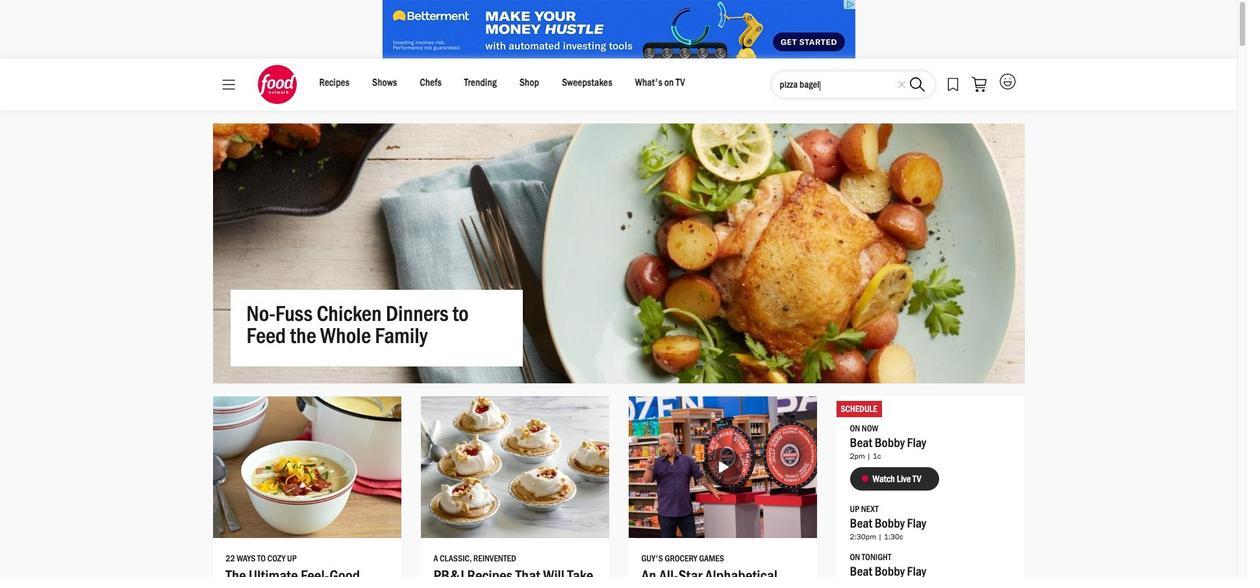 Task type: locate. For each thing, give the bounding box(es) containing it.
an all-star alphabetical auction image
[[629, 396, 817, 538]]

list item
[[213, 396, 401, 577], [421, 396, 609, 577], [629, 396, 817, 577], [837, 396, 1025, 577]]

the ultimate feel-good food? potato soup image
[[213, 396, 401, 538]]

shopping list image
[[972, 77, 987, 92]]

play video image
[[703, 448, 742, 487]]

clear search input image
[[898, 81, 905, 88]]

submit site search image
[[910, 77, 925, 92]]

user profile menu image
[[1000, 74, 1016, 90]]

site search input text field
[[772, 71, 935, 97]]



Task type: describe. For each thing, give the bounding box(es) containing it.
main menu image
[[222, 79, 235, 90]]

saves image
[[948, 77, 959, 92]]

no-fuss chicken dinners to feed the whole family image
[[213, 123, 1025, 383]]

pb&j recipes that will take you right back to childhood image
[[421, 396, 609, 538]]

advertisement element
[[382, 0, 855, 58]]

go to home page image
[[258, 65, 297, 104]]



